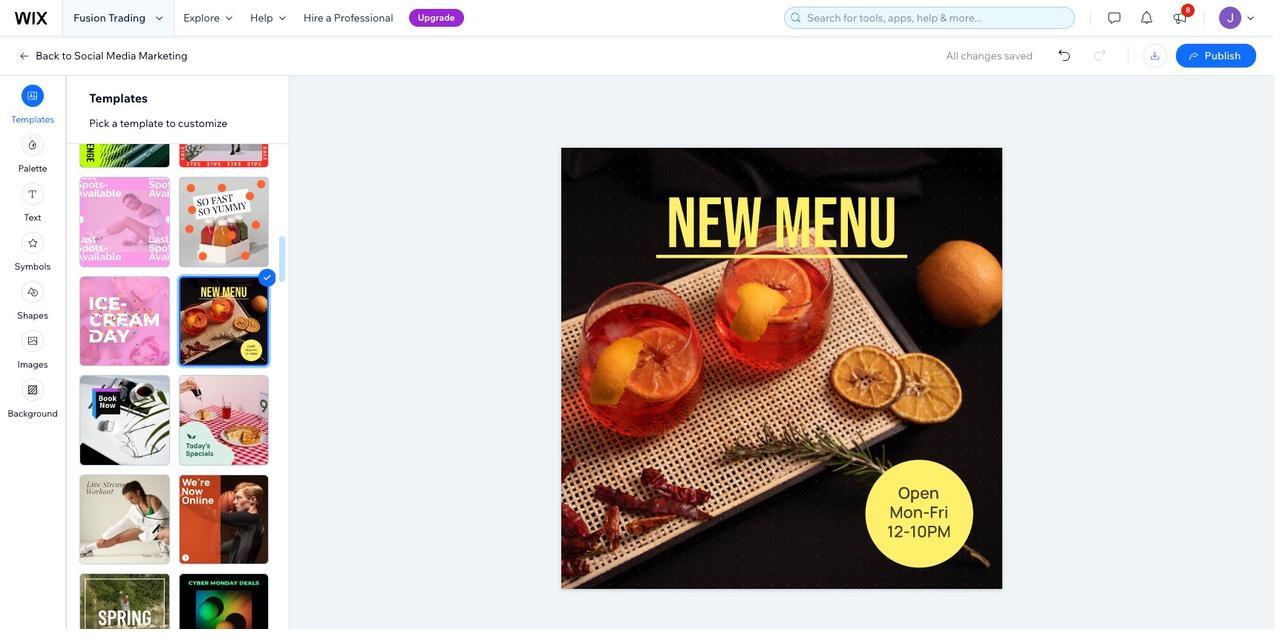 Task type: describe. For each thing, give the bounding box(es) containing it.
template
[[120, 117, 164, 130]]

shapes
[[17, 310, 48, 321]]

pick a template to customize
[[89, 117, 228, 130]]

menu containing templates
[[0, 80, 65, 423]]

back to social media marketing
[[36, 49, 188, 62]]

hire a professional
[[304, 11, 393, 25]]

hire
[[304, 11, 324, 25]]

images
[[17, 359, 48, 370]]

marketing
[[138, 49, 188, 62]]

upgrade button
[[409, 9, 464, 27]]

a for template
[[112, 117, 118, 130]]

palette
[[18, 163, 47, 174]]

upgrade
[[418, 12, 455, 23]]

social
[[74, 49, 104, 62]]

1 horizontal spatial to
[[166, 117, 176, 130]]

pick
[[89, 117, 110, 130]]

publish
[[1205, 49, 1242, 62]]

customize
[[178, 117, 228, 130]]

palette button
[[18, 134, 47, 174]]

0 vertical spatial to
[[62, 49, 72, 62]]

hire a professional link
[[295, 0, 402, 36]]

saved
[[1005, 49, 1033, 62]]

background button
[[8, 379, 58, 419]]

a for professional
[[326, 11, 332, 25]]

symbols
[[15, 261, 51, 272]]

1 vertical spatial templates
[[11, 114, 54, 125]]

publish button
[[1177, 44, 1257, 68]]



Task type: locate. For each thing, give the bounding box(es) containing it.
templates
[[89, 91, 148, 105], [11, 114, 54, 125]]

a right pick
[[112, 117, 118, 130]]

1 horizontal spatial templates
[[89, 91, 148, 105]]

symbols button
[[15, 232, 51, 272]]

shapes button
[[17, 281, 48, 321]]

to right template
[[166, 117, 176, 130]]

trading
[[108, 11, 146, 25]]

templates up palette button
[[11, 114, 54, 125]]

fusion trading
[[74, 11, 146, 25]]

0 vertical spatial a
[[326, 11, 332, 25]]

changes
[[961, 49, 1002, 62]]

0 horizontal spatial templates
[[11, 114, 54, 125]]

templates up pick
[[89, 91, 148, 105]]

text button
[[22, 183, 44, 223]]

back to social media marketing button
[[18, 49, 188, 62]]

8 button
[[1164, 0, 1197, 36]]

all
[[947, 49, 959, 62]]

Search for tools, apps, help & more... field
[[803, 7, 1070, 28]]

1 vertical spatial a
[[112, 117, 118, 130]]

0 horizontal spatial to
[[62, 49, 72, 62]]

to right back
[[62, 49, 72, 62]]

professional
[[334, 11, 393, 25]]

8
[[1186, 5, 1191, 15]]

a inside hire a professional link
[[326, 11, 332, 25]]

0 vertical spatial templates
[[89, 91, 148, 105]]

1 vertical spatial to
[[166, 117, 176, 130]]

text
[[24, 212, 41, 223]]

help button
[[241, 0, 295, 36]]

help
[[250, 11, 273, 25]]

background
[[8, 408, 58, 419]]

all changes saved
[[947, 49, 1033, 62]]

0 horizontal spatial a
[[112, 117, 118, 130]]

media
[[106, 49, 136, 62]]

back
[[36, 49, 60, 62]]

to
[[62, 49, 72, 62], [166, 117, 176, 130]]

1 horizontal spatial a
[[326, 11, 332, 25]]

a right "hire" on the top left of the page
[[326, 11, 332, 25]]

templates button
[[11, 85, 54, 125]]

fusion
[[74, 11, 106, 25]]

images button
[[17, 330, 48, 370]]

explore
[[183, 11, 220, 25]]

menu
[[0, 80, 65, 423]]

a
[[326, 11, 332, 25], [112, 117, 118, 130]]



Task type: vqa. For each thing, say whether or not it's contained in the screenshot.
first $ from the left
no



